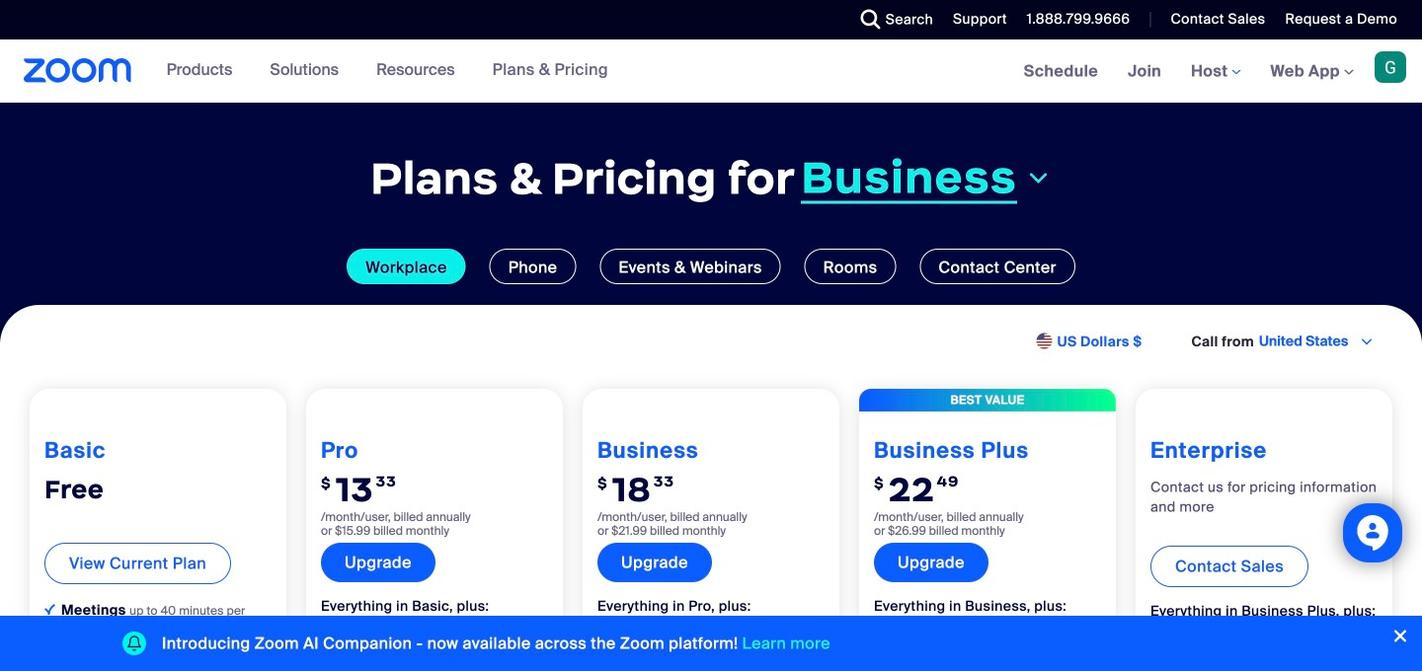 Task type: vqa. For each thing, say whether or not it's contained in the screenshot.
footer
no



Task type: locate. For each thing, give the bounding box(es) containing it.
banner
[[0, 40, 1423, 104]]

meetings navigation
[[1010, 40, 1423, 104]]

outer image
[[1037, 333, 1055, 351]]

main content
[[0, 40, 1423, 672]]

zoom logo image
[[24, 58, 132, 83]]

ok image
[[44, 605, 55, 615], [598, 627, 609, 638], [875, 627, 885, 638]]

0 horizontal spatial ok image
[[44, 605, 55, 615]]

ok image
[[321, 627, 332, 638]]

product information navigation
[[152, 40, 623, 103]]

tabs of zoom services tab list
[[30, 249, 1393, 285]]

application
[[615, 626, 796, 662]]



Task type: describe. For each thing, give the bounding box(es) containing it.
2 horizontal spatial ok image
[[875, 627, 885, 638]]

1 horizontal spatial ok image
[[598, 627, 609, 638]]

profile picture image
[[1376, 51, 1407, 83]]

show options image
[[1360, 334, 1376, 350]]



